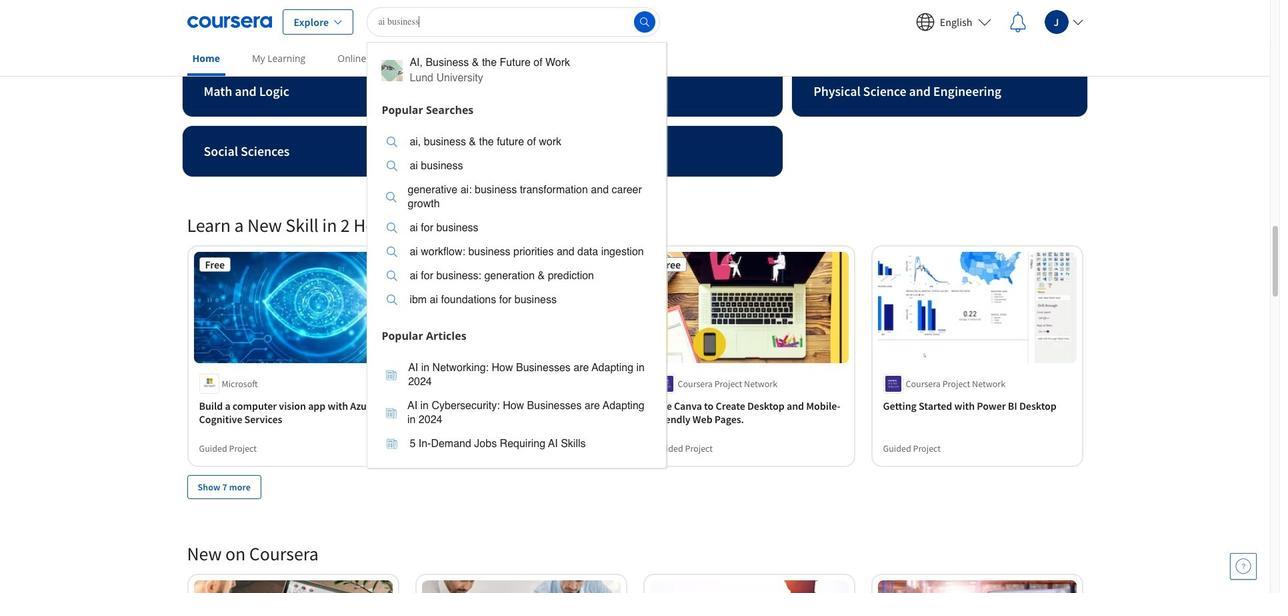 Task type: vqa. For each thing, say whether or not it's contained in the screenshot.
Video Transcript
no



Task type: describe. For each thing, give the bounding box(es) containing it.
2 list box from the top
[[368, 348, 666, 468]]

learn a new skill in 2 hours collection element
[[179, 192, 1091, 521]]

help center image
[[1236, 559, 1252, 575]]

What do you want to learn? text field
[[367, 7, 660, 36]]

new on coursera collection element
[[179, 521, 1091, 593]]



Task type: locate. For each thing, give the bounding box(es) containing it.
0 vertical spatial list box
[[368, 122, 666, 324]]

autocomplete results list box
[[367, 42, 667, 468]]

1 list box from the top
[[368, 122, 666, 324]]

None search field
[[367, 7, 667, 468]]

1 vertical spatial list box
[[368, 348, 666, 468]]

suggestion image image
[[382, 60, 403, 81], [387, 137, 398, 147], [387, 161, 398, 171], [386, 192, 397, 202], [387, 223, 398, 233], [387, 247, 398, 257], [387, 271, 398, 281], [387, 295, 398, 305], [386, 370, 397, 380], [386, 408, 397, 418], [387, 439, 398, 449]]

list box
[[368, 122, 666, 324], [368, 348, 666, 468]]

coursera image
[[187, 11, 272, 32]]



